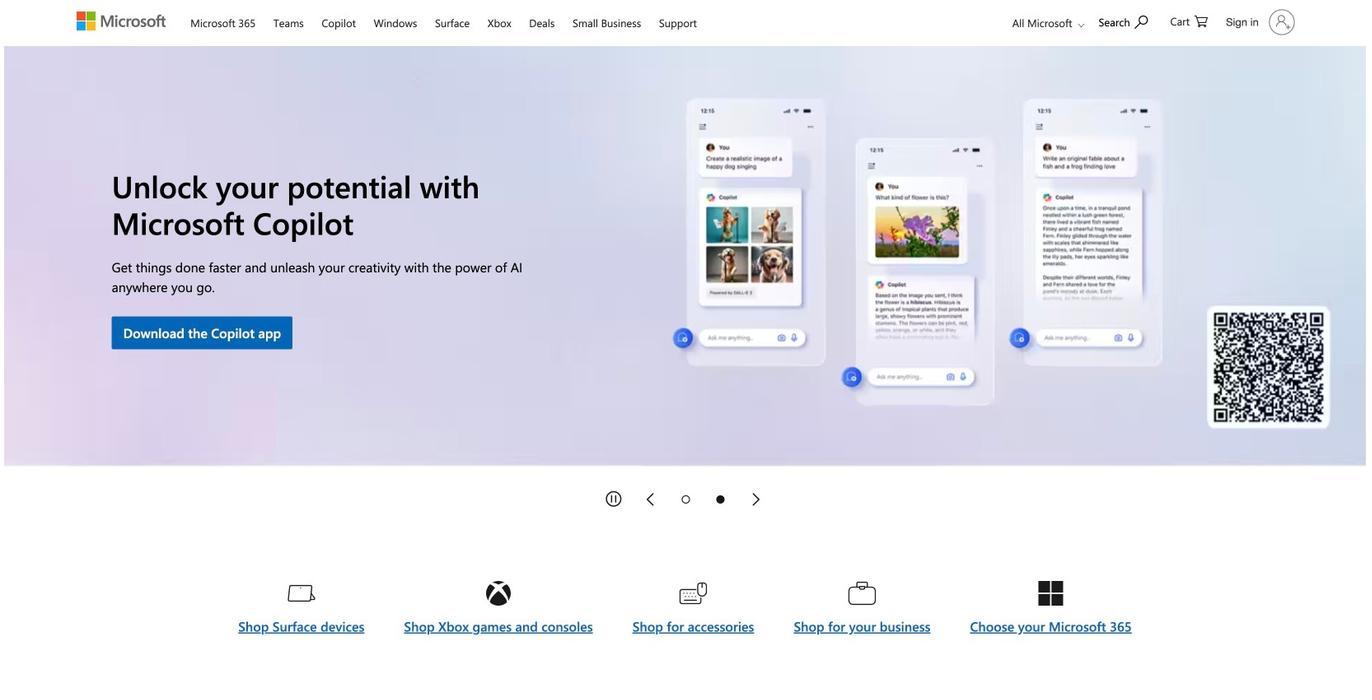 Task type: vqa. For each thing, say whether or not it's contained in the screenshot.
Microsoft Copilot app being utilized to generate pictures of a singing dog, assisting to identify a flower, and helping to generate an email to congratulate a coworker on a promotion.
yes



Task type: describe. For each thing, give the bounding box(es) containing it.
microsoft image
[[77, 12, 166, 30]]



Task type: locate. For each thing, give the bounding box(es) containing it.
None search field
[[1091, 2, 1165, 40]]

microsoft copilot app being utilized to generate pictures of a singing dog, assisting to identify a flower, and helping to generate an email to congratulate a coworker on a promotion. image
[[4, 46, 1366, 472]]



